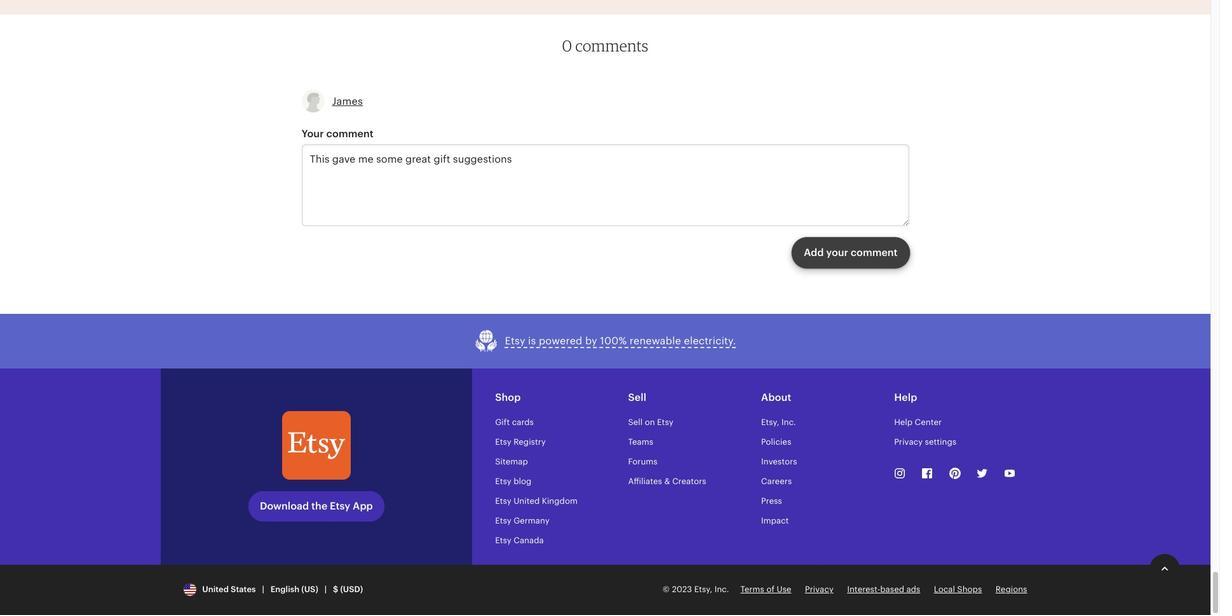 Task type: vqa. For each thing, say whether or not it's contained in the screenshot.
shipping within $ 27.65 $ 39.50 (30% off) FREE shipping
no



Task type: describe. For each thing, give the bounding box(es) containing it.
© 2023 etsy, inc.
[[663, 585, 729, 594]]

your comment
[[302, 128, 374, 140]]

(usd)
[[340, 585, 363, 594]]

united states   |   english (us)   |   $ (usd)
[[198, 585, 363, 594]]

center
[[915, 417, 942, 427]]

teams
[[628, 437, 653, 447]]

local shops link
[[934, 585, 982, 594]]

etsy united kingdom link
[[495, 496, 578, 506]]

on
[[645, 417, 655, 427]]

etsy for etsy united kingdom
[[495, 496, 511, 506]]

of
[[767, 585, 775, 594]]

etsy blog
[[495, 477, 531, 486]]

interest-based ads link
[[847, 585, 920, 594]]

etsy, inc.
[[761, 417, 796, 427]]

0 horizontal spatial etsy,
[[694, 585, 712, 594]]

careers link
[[761, 477, 792, 486]]

sell for sell on etsy
[[628, 417, 643, 427]]

terms of use link
[[741, 585, 791, 594]]

impact
[[761, 516, 789, 526]]

james link
[[332, 95, 363, 107]]

©
[[663, 585, 670, 594]]

privacy link
[[805, 585, 834, 594]]

electricity.
[[684, 335, 736, 347]]

based
[[880, 585, 904, 594]]

impact link
[[761, 516, 789, 526]]

help for help center
[[894, 417, 913, 427]]

etsy registry link
[[495, 437, 546, 447]]

use
[[777, 585, 791, 594]]

terms
[[741, 585, 764, 594]]

etsy right on
[[657, 417, 673, 427]]

policies link
[[761, 437, 791, 447]]

states
[[231, 585, 256, 594]]

etsy germany link
[[495, 516, 550, 526]]

local
[[934, 585, 955, 594]]

etsy canada
[[495, 536, 544, 545]]

careers
[[761, 477, 792, 486]]

etsy is powered by 100% renewable electricity.
[[505, 335, 736, 347]]

forums link
[[628, 457, 658, 466]]

investors
[[761, 457, 797, 466]]

etsy for etsy canada
[[495, 536, 511, 545]]

etsy united kingdom
[[495, 496, 578, 506]]

comment inside button
[[851, 247, 898, 259]]

gift cards link
[[495, 417, 534, 427]]

settings
[[925, 437, 957, 447]]

etsy is powered by 100% renewable electricity. button
[[474, 329, 736, 353]]

terms of use
[[741, 585, 791, 594]]

teams link
[[628, 437, 653, 447]]

registry
[[514, 437, 546, 447]]

etsy germany
[[495, 516, 550, 526]]

renewable
[[630, 335, 681, 347]]

policies
[[761, 437, 791, 447]]

james
[[332, 95, 363, 107]]

press link
[[761, 496, 782, 506]]

creators
[[672, 477, 706, 486]]

affiliates & creators
[[628, 477, 706, 486]]

app
[[353, 500, 373, 512]]

cards
[[512, 417, 534, 427]]

comments
[[575, 36, 649, 55]]

is
[[528, 335, 536, 347]]

about
[[761, 391, 791, 403]]

sitemap
[[495, 457, 528, 466]]

1 | from the left
[[262, 585, 264, 594]]

etsy for etsy germany
[[495, 516, 511, 526]]

affiliates
[[628, 477, 662, 486]]

blog
[[514, 477, 531, 486]]

etsy for etsy blog
[[495, 477, 511, 486]]

interest-
[[847, 585, 880, 594]]

gift
[[495, 417, 510, 427]]

etsy blog link
[[495, 477, 531, 486]]

etsy canada link
[[495, 536, 544, 545]]



Task type: locate. For each thing, give the bounding box(es) containing it.
add
[[804, 247, 824, 259]]

help center
[[894, 417, 942, 427]]

interest-based ads
[[847, 585, 920, 594]]

regions
[[996, 585, 1027, 594]]

Your comment text field
[[302, 144, 909, 226]]

etsy left is
[[505, 335, 525, 347]]

1 vertical spatial inc.
[[715, 585, 729, 594]]

1 horizontal spatial inc.
[[782, 417, 796, 427]]

privacy settings link
[[894, 437, 957, 447]]

1 horizontal spatial privacy
[[894, 437, 923, 447]]

2 help from the top
[[894, 417, 913, 427]]

sell left on
[[628, 417, 643, 427]]

etsy, up policies
[[761, 417, 779, 427]]

investors link
[[761, 457, 797, 466]]

100%
[[600, 335, 627, 347]]

ads
[[907, 585, 920, 594]]

canada
[[514, 536, 544, 545]]

etsy inside etsy is powered by 100% renewable electricity. button
[[505, 335, 525, 347]]

| left $
[[325, 585, 327, 594]]

help up help center
[[894, 391, 917, 403]]

|
[[262, 585, 264, 594], [325, 585, 327, 594]]

2 | from the left
[[325, 585, 327, 594]]

0 vertical spatial united
[[514, 496, 540, 506]]

etsy for etsy registry
[[495, 437, 511, 447]]

1 vertical spatial help
[[894, 417, 913, 427]]

$
[[333, 585, 338, 594]]

1 vertical spatial etsy,
[[694, 585, 712, 594]]

sell on etsy
[[628, 417, 673, 427]]

your
[[826, 247, 848, 259]]

by
[[585, 335, 597, 347]]

comment
[[326, 128, 374, 140], [851, 247, 898, 259]]

inc. left terms
[[715, 585, 729, 594]]

privacy settings
[[894, 437, 957, 447]]

1 vertical spatial privacy
[[805, 585, 834, 594]]

help center link
[[894, 417, 942, 427]]

united right us icon
[[202, 585, 229, 594]]

download
[[260, 500, 309, 512]]

help
[[894, 391, 917, 403], [894, 417, 913, 427]]

1 sell from the top
[[628, 391, 646, 403]]

kingdom
[[542, 496, 578, 506]]

0 horizontal spatial inc.
[[715, 585, 729, 594]]

your
[[302, 128, 324, 140]]

affiliates & creators link
[[628, 477, 706, 486]]

etsy right the
[[330, 500, 350, 512]]

germany
[[514, 516, 550, 526]]

0 horizontal spatial |
[[262, 585, 264, 594]]

0 horizontal spatial comment
[[326, 128, 374, 140]]

etsy for etsy is powered by 100% renewable electricity.
[[505, 335, 525, 347]]

download the etsy app link
[[248, 492, 384, 522]]

united
[[514, 496, 540, 506], [202, 585, 229, 594]]

powered
[[539, 335, 582, 347]]

etsy up etsy canada
[[495, 516, 511, 526]]

etsy left canada
[[495, 536, 511, 545]]

privacy down help center
[[894, 437, 923, 447]]

1 horizontal spatial |
[[325, 585, 327, 594]]

1 horizontal spatial united
[[514, 496, 540, 506]]

comment right "your"
[[851, 247, 898, 259]]

sell for sell
[[628, 391, 646, 403]]

the
[[311, 500, 327, 512]]

help left the center in the bottom of the page
[[894, 417, 913, 427]]

english
[[271, 585, 299, 594]]

privacy
[[894, 437, 923, 447], [805, 585, 834, 594]]

&
[[664, 477, 670, 486]]

0
[[562, 36, 572, 55]]

help for help
[[894, 391, 917, 403]]

0 vertical spatial comment
[[326, 128, 374, 140]]

united down blog
[[514, 496, 540, 506]]

press
[[761, 496, 782, 506]]

sell on etsy link
[[628, 417, 673, 427]]

| right "states"
[[262, 585, 264, 594]]

sitemap link
[[495, 457, 528, 466]]

2023
[[672, 585, 692, 594]]

comment down james link at the top of page
[[326, 128, 374, 140]]

add your comment button
[[792, 238, 909, 268]]

inc.
[[782, 417, 796, 427], [715, 585, 729, 594]]

0 vertical spatial help
[[894, 391, 917, 403]]

etsy
[[505, 335, 525, 347], [657, 417, 673, 427], [495, 437, 511, 447], [495, 477, 511, 486], [495, 496, 511, 506], [330, 500, 350, 512], [495, 516, 511, 526], [495, 536, 511, 545]]

us image
[[183, 583, 196, 596]]

1 vertical spatial united
[[202, 585, 229, 594]]

privacy for "privacy" link on the right of the page
[[805, 585, 834, 594]]

privacy right use
[[805, 585, 834, 594]]

local shops
[[934, 585, 982, 594]]

0 vertical spatial sell
[[628, 391, 646, 403]]

forums
[[628, 457, 658, 466]]

inc. up policies
[[782, 417, 796, 427]]

add your comment
[[804, 247, 898, 259]]

0 vertical spatial privacy
[[894, 437, 923, 447]]

0 comments
[[562, 36, 649, 55]]

gift cards
[[495, 417, 534, 427]]

1 horizontal spatial etsy,
[[761, 417, 779, 427]]

0 horizontal spatial united
[[202, 585, 229, 594]]

0 horizontal spatial privacy
[[805, 585, 834, 594]]

etsy, inc. link
[[761, 417, 796, 427]]

download the etsy app
[[260, 500, 373, 512]]

shop
[[495, 391, 521, 403]]

etsy down etsy blog
[[495, 496, 511, 506]]

privacy for privacy settings
[[894, 437, 923, 447]]

1 help from the top
[[894, 391, 917, 403]]

0 vertical spatial inc.
[[782, 417, 796, 427]]

etsy registry
[[495, 437, 546, 447]]

1 vertical spatial comment
[[851, 247, 898, 259]]

regions button
[[996, 584, 1027, 596]]

shops
[[957, 585, 982, 594]]

etsy,
[[761, 417, 779, 427], [694, 585, 712, 594]]

2 sell from the top
[[628, 417, 643, 427]]

1 vertical spatial sell
[[628, 417, 643, 427]]

etsy, right 2023
[[694, 585, 712, 594]]

sell up on
[[628, 391, 646, 403]]

etsy down gift
[[495, 437, 511, 447]]

sell
[[628, 391, 646, 403], [628, 417, 643, 427]]

(us)
[[301, 585, 318, 594]]

1 horizontal spatial comment
[[851, 247, 898, 259]]

etsy left blog
[[495, 477, 511, 486]]

0 vertical spatial etsy,
[[761, 417, 779, 427]]



